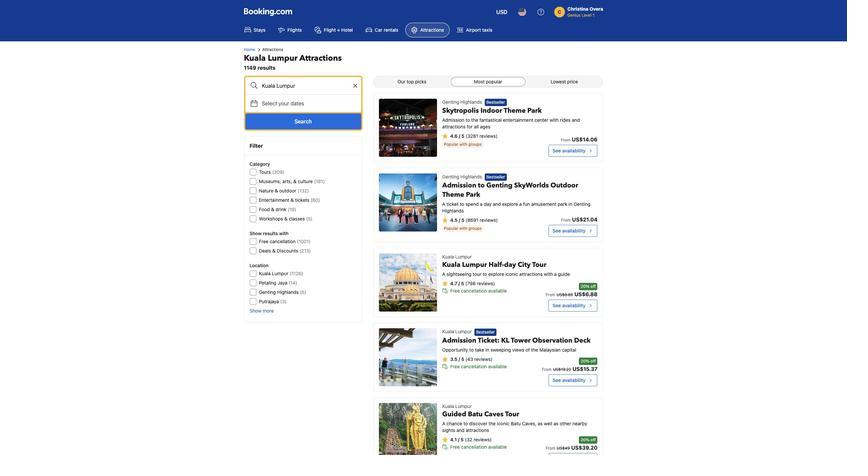 Task type: describe. For each thing, give the bounding box(es) containing it.
classes
[[289, 216, 305, 222]]

cancellation up deals & discounts (213)
[[270, 239, 296, 245]]

& for workshops & classes
[[284, 216, 288, 222]]

with inside kuala lumpur kuala lumpur half-day city tour a sightseeing tour to explore iconic attractions with a guide
[[544, 272, 553, 277]]

groups for park
[[469, 226, 482, 231]]

kuala lumpur kuala lumpur half-day city tour a sightseeing tour to explore iconic attractions with a guide
[[443, 254, 570, 277]]

day inside admission to genting skyworlds outdoor theme park a ticket to spend a day and explore a fun amusement park in genting highlands
[[484, 202, 492, 207]]

deals & discounts (213)
[[259, 248, 311, 254]]

genting left skyworlds at the right top of the page
[[487, 181, 513, 190]]

from us$14.06
[[561, 137, 598, 143]]

amusement
[[532, 202, 557, 207]]

entertainment
[[259, 197, 289, 203]]

workshops & classes (5)
[[259, 216, 313, 222]]

5 for skytropolis indoor theme park
[[462, 133, 465, 139]]

to up spend
[[478, 181, 485, 190]]

highlands inside admission to genting skyworlds outdoor theme park a ticket to spend a day and explore a fun amusement park in genting highlands
[[443, 208, 464, 214]]

in inside admission to genting skyworlds outdoor theme park a ticket to spend a day and explore a fun amusement park in genting highlands
[[569, 202, 573, 207]]

from us$21.04
[[562, 217, 598, 223]]

admission for admission to genting skyworlds outdoor theme park
[[443, 181, 477, 190]]

putrajaya
[[259, 299, 279, 305]]

tour
[[473, 272, 482, 277]]

1 vertical spatial batu
[[511, 421, 521, 427]]

see for admission ticket: kl tower observation deck
[[553, 378, 561, 384]]

center
[[535, 117, 549, 123]]

kuala for (1126)
[[259, 271, 271, 277]]

free for kuala lumpur half-day city tour
[[451, 288, 460, 294]]

select
[[262, 101, 277, 107]]

4.5 / 5 (8691 reviews)
[[451, 218, 498, 223]]

availability for admission to genting skyworlds outdoor theme park
[[563, 228, 586, 234]]

us$49
[[557, 446, 570, 451]]

skyworlds
[[515, 181, 549, 190]]

airport
[[466, 27, 481, 33]]

with inside skytropolis indoor theme park admission to the fantastical entertainment center with rides and attractions for all ages
[[550, 117, 559, 123]]

admission inside skytropolis indoor theme park admission to the fantastical entertainment center with rides and attractions for all ages
[[443, 117, 465, 123]]

highlands up skytropolis
[[461, 99, 482, 105]]

free cancellation (1001)
[[259, 239, 311, 245]]

the inside skytropolis indoor theme park admission to the fantastical entertainment center with rides and attractions for all ages
[[472, 117, 479, 123]]

views
[[513, 347, 525, 353]]

(181)
[[314, 179, 325, 184]]

flight + hotel
[[324, 27, 353, 33]]

0 horizontal spatial a
[[480, 202, 483, 207]]

guide
[[558, 272, 570, 277]]

lumpur for kuala
[[456, 254, 472, 260]]

us$19.22
[[553, 368, 572, 373]]

5 for admission to genting skyworlds outdoor theme park
[[462, 218, 465, 223]]

availability for kuala lumpur half-day city tour
[[563, 303, 586, 309]]

and inside skytropolis indoor theme park admission to the fantastical entertainment center with rides and attractions for all ages
[[572, 117, 580, 123]]

& right arts,
[[293, 179, 297, 184]]

see for kuala lumpur half-day city tour
[[553, 303, 561, 309]]

4.7 / 5 (798 reviews)
[[451, 281, 495, 287]]

chance
[[447, 421, 463, 427]]

take
[[475, 347, 484, 353]]

kuala lumpur
[[443, 329, 472, 335]]

workshops
[[259, 216, 283, 222]]

petaling jaya (14)
[[259, 280, 297, 286]]

theme inside admission to genting skyworlds outdoor theme park a ticket to spend a day and explore a fun amusement park in genting highlands
[[443, 191, 465, 200]]

tour inside kuala lumpur kuala lumpur half-day city tour a sightseeing tour to explore iconic attractions with a guide
[[532, 261, 547, 270]]

20% for admission ticket: kl tower observation deck
[[581, 359, 590, 364]]

kuala lumpur half-day city tour image
[[379, 254, 437, 312]]

culture
[[298, 179, 313, 184]]

(213)
[[300, 248, 311, 254]]

show results with
[[250, 231, 289, 237]]

see for skytropolis indoor theme park
[[553, 148, 561, 154]]

20% for kuala lumpur half-day city tour
[[581, 284, 590, 289]]

entertainment
[[503, 117, 534, 123]]

off for admission ticket: kl tower observation deck
[[591, 359, 596, 364]]

availability for skytropolis indoor theme park
[[563, 148, 586, 154]]

more
[[263, 308, 274, 314]]

our top picks
[[398, 79, 427, 85]]

deals
[[259, 248, 271, 254]]

skytropolis
[[443, 106, 479, 115]]

stays
[[254, 27, 266, 33]]

park
[[558, 202, 568, 207]]

car rentals link
[[360, 23, 404, 37]]

genting down petaling
[[259, 290, 276, 295]]

available for lumpur
[[489, 288, 507, 294]]

your
[[279, 101, 289, 107]]

lowest
[[551, 79, 566, 85]]

(132)
[[298, 188, 309, 194]]

ticket
[[447, 202, 459, 207]]

with down the (3281
[[460, 142, 468, 147]]

nearby
[[573, 421, 588, 427]]

(3281
[[466, 133, 479, 139]]

other
[[560, 421, 572, 427]]

the inside kuala lumpur guided batu caves tour a chance to discover the iconic batu caves, as well as other nearby sights and attractions
[[489, 421, 496, 427]]

from inside from us$21.04
[[562, 218, 571, 223]]

location
[[250, 263, 269, 269]]

(798
[[466, 281, 476, 287]]

/ for skytropolis indoor theme park
[[459, 133, 461, 139]]

iconic inside kuala lumpur guided batu caves tour a chance to discover the iconic batu caves, as well as other nearby sights and attractions
[[497, 421, 510, 427]]

kuala for attractions
[[244, 53, 266, 64]]

4.1 / 5 (32 reviews)
[[451, 437, 492, 443]]

lumpur for attractions
[[268, 53, 298, 64]]

iconic inside kuala lumpur kuala lumpur half-day city tour a sightseeing tour to explore iconic attractions with a guide
[[506, 272, 518, 277]]

to inside skytropolis indoor theme park admission to the fantastical entertainment center with rides and attractions for all ages
[[466, 117, 470, 123]]

attractions inside kuala lumpur guided batu caves tour a chance to discover the iconic batu caves, as well as other nearby sights and attractions
[[466, 428, 489, 434]]

kuala for guided
[[443, 404, 454, 410]]

available for batu
[[489, 445, 507, 450]]

flight + hotel link
[[309, 23, 359, 37]]

most popular
[[474, 79, 503, 85]]

for
[[467, 124, 473, 130]]

nature & outdoor (132)
[[259, 188, 309, 194]]

genting up skytropolis
[[443, 99, 460, 105]]

1
[[593, 13, 595, 18]]

theme inside skytropolis indoor theme park admission to the fantastical entertainment center with rides and attractions for all ages
[[504, 106, 526, 115]]

city
[[518, 261, 531, 270]]

bestseller for indoor
[[487, 100, 505, 105]]

Where are you going? search field
[[245, 77, 361, 95]]

fantastical
[[480, 117, 502, 123]]

putrajaya (3)
[[259, 299, 287, 305]]

20% off from us$8.60 us$6.88
[[546, 284, 598, 298]]

flight
[[324, 27, 336, 33]]

us$15.37
[[573, 367, 598, 373]]

reviews) for genting
[[480, 218, 498, 223]]

3.5 / 5 (43 reviews)
[[451, 357, 493, 362]]

genius
[[568, 13, 581, 18]]

(309)
[[272, 169, 285, 175]]

attractions link
[[406, 23, 450, 37]]

cancellation for guided
[[461, 445, 487, 450]]

to inside kuala lumpur guided batu caves tour a chance to discover the iconic batu caves, as well as other nearby sights and attractions
[[464, 421, 468, 427]]

genting up ticket
[[443, 174, 460, 180]]

airport taxis
[[466, 27, 493, 33]]

admission ticket: kl tower observation deck image
[[379, 329, 437, 387]]

genting highlands for theme
[[443, 174, 482, 180]]

attractions inside kuala lumpur kuala lumpur half-day city tour a sightseeing tour to explore iconic attractions with a guide
[[520, 272, 543, 277]]

lumpur up tour
[[462, 261, 487, 270]]

admission to genting skyworlds outdoor theme park a ticket to spend a day and explore a fun amusement park in genting highlands
[[443, 181, 591, 214]]

usd button
[[493, 4, 512, 20]]

reviews) for theme
[[480, 133, 498, 139]]

see availability for admission to genting skyworlds outdoor theme park
[[553, 228, 586, 234]]

& for food & drink
[[271, 207, 275, 212]]

car rentals
[[375, 27, 399, 33]]

and inside admission to genting skyworlds outdoor theme park a ticket to spend a day and explore a fun amusement park in genting highlands
[[493, 202, 501, 207]]

4.5
[[451, 218, 458, 223]]

reviews) for guided
[[474, 437, 492, 443]]

day inside kuala lumpur kuala lumpur half-day city tour a sightseeing tour to explore iconic attractions with a guide
[[504, 261, 516, 270]]

(1126)
[[290, 271, 303, 277]]

free up 'deals'
[[259, 239, 269, 245]]

4.6
[[451, 133, 458, 139]]

dates
[[291, 101, 304, 107]]

/ for kuala lumpur half-day city tour
[[459, 281, 460, 287]]

highlands up spend
[[461, 174, 482, 180]]

airport taxis link
[[451, 23, 498, 37]]

results inside kuala lumpur attractions 1149 results
[[258, 65, 276, 71]]

skytropolis indoor theme park image
[[379, 99, 437, 157]]

kuala for kuala
[[443, 254, 454, 260]]

food & drink (19)
[[259, 207, 296, 212]]

half-
[[489, 261, 504, 270]]

nature
[[259, 188, 274, 194]]

usd
[[497, 9, 508, 15]]

(1001)
[[297, 239, 311, 245]]

(43
[[466, 357, 473, 362]]

level
[[582, 13, 592, 18]]

skytropolis indoor theme park admission to the fantastical entertainment center with rides and attractions for all ages
[[443, 106, 580, 130]]



Task type: locate. For each thing, give the bounding box(es) containing it.
genting highlands for to
[[443, 99, 482, 105]]

explore left 'fun'
[[502, 202, 518, 207]]

results right 1149
[[258, 65, 276, 71]]

1 20% from the top
[[581, 284, 590, 289]]

/ for admission ticket: kl tower observation deck
[[459, 357, 460, 362]]

most
[[474, 79, 485, 85]]

reviews) down take
[[475, 357, 493, 362]]

0 vertical spatial a
[[443, 202, 446, 207]]

lumpur inside kuala lumpur guided batu caves tour a chance to discover the iconic batu caves, as well as other nearby sights and attractions
[[456, 404, 472, 410]]

iconic down city
[[506, 272, 518, 277]]

1 horizontal spatial theme
[[504, 106, 526, 115]]

select your dates
[[262, 101, 304, 107]]

to left take
[[470, 347, 474, 353]]

/ right 4.7
[[459, 281, 460, 287]]

1 vertical spatial tour
[[505, 410, 520, 419]]

sightseeing
[[447, 272, 472, 277]]

booking.com image
[[244, 8, 292, 16]]

flights
[[288, 27, 302, 33]]

to inside admission ticket: kl tower observation deck opportunity to take in sweeping views of the malaysian capital
[[470, 347, 474, 353]]

2 vertical spatial attractions
[[300, 53, 342, 64]]

off up us$39.20
[[591, 438, 596, 443]]

malaysian
[[540, 347, 561, 353]]

off inside 20% off from us$8.60 us$6.88
[[591, 284, 596, 289]]

lumpur up sightseeing at the bottom of the page
[[456, 254, 472, 260]]

1 popular from the top
[[444, 142, 459, 147]]

tour right city
[[532, 261, 547, 270]]

groups down 4.5 / 5 (8691 reviews)
[[469, 226, 482, 231]]

us$21.04
[[572, 217, 598, 223]]

2 popular from the top
[[444, 226, 459, 231]]

tour right caves
[[505, 410, 520, 419]]

see availability for kuala lumpur half-day city tour
[[553, 303, 586, 309]]

4 see from the top
[[553, 378, 561, 384]]

3 free cancellation available from the top
[[451, 445, 507, 450]]

1 vertical spatial admission
[[443, 181, 477, 190]]

see availability down us$8.60 on the right
[[553, 303, 586, 309]]

1 horizontal spatial day
[[504, 261, 516, 270]]

your account menu christina overa genius level 1 element
[[554, 3, 606, 18]]

kuala inside kuala lumpur guided batu caves tour a chance to discover the iconic batu caves, as well as other nearby sights and attractions
[[443, 404, 454, 410]]

available down the 4.7 / 5 (798 reviews)
[[489, 288, 507, 294]]

bestseller for to
[[487, 175, 505, 180]]

2 vertical spatial off
[[591, 438, 596, 443]]

1 vertical spatial theme
[[443, 191, 465, 200]]

attractions down discover
[[466, 428, 489, 434]]

genting highlands up skytropolis
[[443, 99, 482, 105]]

20% off from us$19.22 us$15.37
[[542, 359, 598, 373]]

popular with groups for to
[[444, 142, 482, 147]]

off for kuala lumpur half-day city tour
[[591, 284, 596, 289]]

entertainment & tickets (60)
[[259, 197, 320, 203]]

1 vertical spatial in
[[486, 347, 490, 353]]

available down '4.1 / 5 (32 reviews)'
[[489, 445, 507, 450]]

our
[[398, 79, 406, 85]]

/ for admission to genting skyworlds outdoor theme park
[[459, 218, 461, 223]]

reviews) for kuala
[[477, 281, 495, 287]]

2 vertical spatial attractions
[[466, 428, 489, 434]]

a
[[480, 202, 483, 207], [520, 202, 522, 207], [555, 272, 557, 277]]

/ for guided batu caves tour
[[458, 437, 460, 443]]

a inside kuala lumpur guided batu caves tour a chance to discover the iconic batu caves, as well as other nearby sights and attractions
[[443, 421, 446, 427]]

0 vertical spatial tour
[[532, 261, 547, 270]]

a up sights
[[443, 421, 446, 427]]

attractions
[[443, 124, 466, 130], [520, 272, 543, 277], [466, 428, 489, 434]]

availability down the 20% off from us$19.22 us$15.37
[[563, 378, 586, 384]]

0 horizontal spatial park
[[466, 191, 481, 200]]

in right park
[[569, 202, 573, 207]]

in
[[569, 202, 573, 207], [486, 347, 490, 353]]

1 groups from the top
[[469, 142, 482, 147]]

1 horizontal spatial batu
[[511, 421, 521, 427]]

reviews) for kl
[[475, 357, 493, 362]]

1 vertical spatial attractions
[[263, 47, 283, 52]]

popular down the 4.5 at the top of page
[[444, 226, 459, 231]]

see down park
[[553, 228, 561, 234]]

tours
[[259, 169, 271, 175]]

1 vertical spatial genting highlands
[[443, 174, 482, 180]]

admission to genting skyworlds outdoor theme park image
[[379, 174, 437, 232]]

availability down us$8.60 on the right
[[563, 303, 586, 309]]

admission inside admission ticket: kl tower observation deck opportunity to take in sweeping views of the malaysian capital
[[443, 336, 477, 345]]

indoor
[[481, 106, 503, 115]]

lumpur for (1126)
[[272, 271, 289, 277]]

reviews) down ages
[[480, 133, 498, 139]]

from inside 20% off from us$8.60 us$6.88
[[546, 293, 556, 298]]

1 a from the top
[[443, 202, 446, 207]]

a left sightseeing at the bottom of the page
[[443, 272, 446, 277]]

3 see availability from the top
[[553, 303, 586, 309]]

2 free cancellation available from the top
[[451, 364, 507, 370]]

free for guided batu caves tour
[[451, 445, 460, 450]]

0 horizontal spatial attractions
[[443, 124, 466, 130]]

tours (309)
[[259, 169, 285, 175]]

see
[[553, 148, 561, 154], [553, 228, 561, 234], [553, 303, 561, 309], [553, 378, 561, 384]]

kuala lumpur (1126)
[[259, 271, 303, 277]]

see down from us$14.06
[[553, 148, 561, 154]]

0 vertical spatial groups
[[469, 142, 482, 147]]

(8691
[[466, 218, 479, 223]]

see down us$19.22
[[553, 378, 561, 384]]

1 vertical spatial park
[[466, 191, 481, 200]]

(32
[[465, 437, 473, 443]]

0 horizontal spatial as
[[538, 421, 543, 427]]

show for show results with
[[250, 231, 262, 237]]

a left 'fun'
[[520, 202, 522, 207]]

2 vertical spatial the
[[489, 421, 496, 427]]

us$14.06
[[572, 137, 598, 143]]

tour inside kuala lumpur guided batu caves tour a chance to discover the iconic batu caves, as well as other nearby sights and attractions
[[505, 410, 520, 419]]

popular for to
[[444, 142, 459, 147]]

to inside kuala lumpur kuala lumpur half-day city tour a sightseeing tour to explore iconic attractions with a guide
[[483, 272, 487, 277]]

groups
[[469, 142, 482, 147], [469, 226, 482, 231]]

2 admission from the top
[[443, 181, 477, 190]]

from left us$19.22
[[542, 368, 552, 373]]

1149
[[244, 65, 256, 71]]

3 available from the top
[[489, 445, 507, 450]]

see availability down from us$21.04
[[553, 228, 586, 234]]

1 horizontal spatial the
[[489, 421, 496, 427]]

5 for kuala lumpur half-day city tour
[[461, 281, 464, 287]]

3.5
[[451, 357, 458, 362]]

see availability for skytropolis indoor theme park
[[553, 148, 586, 154]]

explore down the half-
[[489, 272, 504, 277]]

popular
[[444, 142, 459, 147], [444, 226, 459, 231]]

2 horizontal spatial attractions
[[520, 272, 543, 277]]

4.1
[[451, 437, 457, 443]]

1 see from the top
[[553, 148, 561, 154]]

lumpur for guided
[[456, 404, 472, 410]]

3 admission from the top
[[443, 336, 477, 345]]

0 vertical spatial the
[[472, 117, 479, 123]]

drink
[[276, 207, 287, 212]]

5 left (798
[[461, 281, 464, 287]]

admission up ticket
[[443, 181, 477, 190]]

off for guided batu caves tour
[[591, 438, 596, 443]]

lumpur up opportunity at the right bottom
[[456, 329, 472, 335]]

popular with groups for theme
[[444, 226, 482, 231]]

1 vertical spatial show
[[250, 308, 262, 314]]

category
[[250, 161, 270, 167]]

with left guide
[[544, 272, 553, 277]]

available for tower
[[489, 364, 507, 370]]

taxis
[[483, 27, 493, 33]]

home
[[244, 47, 255, 52]]

2 genting highlands from the top
[[443, 174, 482, 180]]

2 see from the top
[[553, 228, 561, 234]]

see availability down from us$14.06
[[553, 148, 586, 154]]

(5)
[[306, 216, 313, 222], [300, 290, 307, 295]]

of
[[526, 347, 530, 353]]

3 off from the top
[[591, 438, 596, 443]]

off inside the 20% off from us$19.22 us$15.37
[[591, 359, 596, 364]]

2 vertical spatial 20%
[[581, 438, 590, 443]]

1 vertical spatial popular
[[444, 226, 459, 231]]

batu
[[468, 410, 483, 419], [511, 421, 521, 427]]

show for show more
[[250, 308, 262, 314]]

from for kuala lumpur half-day city tour
[[546, 293, 556, 298]]

genting up us$21.04
[[574, 202, 591, 207]]

theme up entertainment
[[504, 106, 526, 115]]

jaya
[[278, 280, 288, 286]]

popular
[[486, 79, 503, 85]]

see for admission to genting skyworlds outdoor theme park
[[553, 228, 561, 234]]

lumpur up guided
[[456, 404, 472, 410]]

guided batu caves tour image
[[379, 404, 437, 456]]

spend
[[466, 202, 479, 207]]

1 vertical spatial and
[[493, 202, 501, 207]]

tickets
[[295, 197, 310, 203]]

1 admission from the top
[[443, 117, 465, 123]]

2 vertical spatial bestseller
[[476, 330, 495, 335]]

lumpur inside kuala lumpur attractions 1149 results
[[268, 53, 298, 64]]

lumpur
[[268, 53, 298, 64], [456, 254, 472, 260], [462, 261, 487, 270], [272, 271, 289, 277], [456, 329, 472, 335], [456, 404, 472, 410]]

5 for admission ticket: kl tower observation deck
[[462, 357, 465, 362]]

and down chance
[[457, 428, 465, 434]]

20% up us$39.20
[[581, 438, 590, 443]]

2 popular with groups from the top
[[444, 226, 482, 231]]

1 horizontal spatial a
[[520, 202, 522, 207]]

a left ticket
[[443, 202, 446, 207]]

see availability down us$19.22
[[553, 378, 586, 384]]

park inside skytropolis indoor theme park admission to the fantastical entertainment center with rides and attractions for all ages
[[528, 106, 542, 115]]

/ right 3.5
[[459, 357, 460, 362]]

a inside kuala lumpur kuala lumpur half-day city tour a sightseeing tour to explore iconic attractions with a guide
[[443, 272, 446, 277]]

& for nature & outdoor
[[275, 188, 278, 194]]

show inside button
[[250, 308, 262, 314]]

top
[[407, 79, 414, 85]]

/ right '4.1'
[[458, 437, 460, 443]]

0 vertical spatial bestseller
[[487, 100, 505, 105]]

+
[[337, 27, 340, 33]]

1 show from the top
[[250, 231, 262, 237]]

0 horizontal spatial tour
[[505, 410, 520, 419]]

groups for the
[[469, 142, 482, 147]]

1 see availability from the top
[[553, 148, 586, 154]]

rentals
[[384, 27, 399, 33]]

1 horizontal spatial as
[[554, 421, 559, 427]]

free down '4.1'
[[451, 445, 460, 450]]

1 horizontal spatial in
[[569, 202, 573, 207]]

in right take
[[486, 347, 490, 353]]

1 horizontal spatial and
[[493, 202, 501, 207]]

guided
[[443, 410, 467, 419]]

4 see availability from the top
[[553, 378, 586, 384]]

see availability for admission ticket: kl tower observation deck
[[553, 378, 586, 384]]

2 horizontal spatial the
[[532, 347, 538, 353]]

us$8.60
[[557, 293, 574, 298]]

show more
[[250, 308, 274, 314]]

4.7
[[451, 281, 458, 287]]

from inside 20% off from us$49 us$39.20
[[546, 446, 556, 451]]

available down sweeping
[[489, 364, 507, 370]]

1 vertical spatial day
[[504, 261, 516, 270]]

5 left (43 in the right of the page
[[462, 357, 465, 362]]

and inside kuala lumpur guided batu caves tour a chance to discover the iconic batu caves, as well as other nearby sights and attractions
[[457, 428, 465, 434]]

0 vertical spatial genting highlands
[[443, 99, 482, 105]]

20% inside 20% off from us$49 us$39.20
[[581, 438, 590, 443]]

explore inside admission to genting skyworlds outdoor theme park a ticket to spend a day and explore a fun amusement park in genting highlands
[[502, 202, 518, 207]]

/ right the 4.5 at the top of page
[[459, 218, 461, 223]]

with down (8691
[[460, 226, 468, 231]]

attractions inside skytropolis indoor theme park admission to the fantastical entertainment center with rides and attractions for all ages
[[443, 124, 466, 130]]

2 show from the top
[[250, 308, 262, 314]]

2 horizontal spatial attractions
[[421, 27, 444, 33]]

popular with groups down 4.6
[[444, 142, 482, 147]]

1 off from the top
[[591, 284, 596, 289]]

show left more
[[250, 308, 262, 314]]

attractions inside attractions link
[[421, 27, 444, 33]]

admission for admission ticket: kl tower observation deck
[[443, 336, 477, 345]]

reviews) down tour
[[477, 281, 495, 287]]

outdoor
[[551, 181, 579, 190]]

attractions inside kuala lumpur attractions 1149 results
[[300, 53, 342, 64]]

cancellation
[[270, 239, 296, 245], [461, 288, 487, 294], [461, 364, 487, 370], [461, 445, 487, 450]]

3 a from the top
[[443, 421, 446, 427]]

0 vertical spatial explore
[[502, 202, 518, 207]]

caves,
[[522, 421, 537, 427]]

1 horizontal spatial attractions
[[300, 53, 342, 64]]

1 as from the left
[[538, 421, 543, 427]]

1 vertical spatial explore
[[489, 272, 504, 277]]

1 available from the top
[[489, 288, 507, 294]]

0 vertical spatial popular
[[444, 142, 459, 147]]

search button
[[245, 114, 361, 130]]

1 vertical spatial bestseller
[[487, 175, 505, 180]]

picks
[[415, 79, 427, 85]]

0 vertical spatial results
[[258, 65, 276, 71]]

outdoor
[[279, 188, 296, 194]]

admission ticket: kl tower observation deck opportunity to take in sweeping views of the malaysian capital
[[443, 336, 591, 353]]

christina
[[568, 6, 589, 12]]

results down workshops
[[263, 231, 278, 237]]

to up the for
[[466, 117, 470, 123]]

availability for admission ticket: kl tower observation deck
[[563, 378, 586, 384]]

lumpur up petaling jaya (14)
[[272, 271, 289, 277]]

1 vertical spatial groups
[[469, 226, 482, 231]]

0 horizontal spatial day
[[484, 202, 492, 207]]

free cancellation available for kuala
[[451, 288, 507, 294]]

1 vertical spatial a
[[443, 272, 446, 277]]

cancellation down '4.1 / 5 (32 reviews)'
[[461, 445, 487, 450]]

2 horizontal spatial a
[[555, 272, 557, 277]]

& for entertainment & tickets
[[291, 197, 294, 203]]

a left guide
[[555, 272, 557, 277]]

off inside 20% off from us$49 us$39.20
[[591, 438, 596, 443]]

20% inside the 20% off from us$19.22 us$15.37
[[581, 359, 590, 364]]

genting
[[443, 99, 460, 105], [443, 174, 460, 180], [487, 181, 513, 190], [574, 202, 591, 207], [259, 290, 276, 295]]

park up spend
[[466, 191, 481, 200]]

2 vertical spatial available
[[489, 445, 507, 450]]

off up us$15.37 on the bottom of page
[[591, 359, 596, 364]]

free for admission ticket: kl tower observation deck
[[451, 364, 460, 370]]

iconic down caves
[[497, 421, 510, 427]]

1 vertical spatial 20%
[[581, 359, 590, 364]]

highlands up (3)
[[277, 290, 299, 295]]

genting highlands
[[443, 99, 482, 105], [443, 174, 482, 180]]

and right rides
[[572, 117, 580, 123]]

2 groups from the top
[[469, 226, 482, 231]]

0 horizontal spatial attractions
[[263, 47, 283, 52]]

admission
[[443, 117, 465, 123], [443, 181, 477, 190], [443, 336, 477, 345]]

museums, arts, & culture (181)
[[259, 179, 325, 184]]

free cancellation available down '4.1 / 5 (32 reviews)'
[[451, 445, 507, 450]]

bestseller up admission to genting skyworlds outdoor theme park a ticket to spend a day and explore a fun amusement park in genting highlands
[[487, 175, 505, 180]]

/
[[459, 133, 461, 139], [459, 218, 461, 223], [459, 281, 460, 287], [459, 357, 460, 362], [458, 437, 460, 443]]

1 popular with groups from the top
[[444, 142, 482, 147]]

1 genting highlands from the top
[[443, 99, 482, 105]]

off up us$6.88
[[591, 284, 596, 289]]

3 see from the top
[[553, 303, 561, 309]]

iconic
[[506, 272, 518, 277], [497, 421, 510, 427]]

0 vertical spatial admission
[[443, 117, 465, 123]]

free cancellation available for guided
[[451, 445, 507, 450]]

attractions down city
[[520, 272, 543, 277]]

2 see availability from the top
[[553, 228, 586, 234]]

& right 'deals'
[[272, 248, 276, 254]]

0 vertical spatial batu
[[468, 410, 483, 419]]

(60)
[[311, 197, 320, 203]]

explore
[[502, 202, 518, 207], [489, 272, 504, 277]]

free cancellation available for kl
[[451, 364, 507, 370]]

& down drink
[[284, 216, 288, 222]]

with up free cancellation (1001)
[[279, 231, 289, 237]]

0 horizontal spatial the
[[472, 117, 479, 123]]

(3)
[[280, 299, 287, 305]]

kuala inside kuala lumpur attractions 1149 results
[[244, 53, 266, 64]]

2 off from the top
[[591, 359, 596, 364]]

1 availability from the top
[[563, 148, 586, 154]]

0 vertical spatial theme
[[504, 106, 526, 115]]

the inside admission ticket: kl tower observation deck opportunity to take in sweeping views of the malaysian capital
[[532, 347, 538, 353]]

the down caves
[[489, 421, 496, 427]]

0 vertical spatial show
[[250, 231, 262, 237]]

0 vertical spatial park
[[528, 106, 542, 115]]

popular for theme
[[444, 226, 459, 231]]

1 vertical spatial free cancellation available
[[451, 364, 507, 370]]

0 vertical spatial (5)
[[306, 216, 313, 222]]

free cancellation available down the 4.7 / 5 (798 reviews)
[[451, 288, 507, 294]]

5 for guided batu caves tour
[[461, 437, 464, 443]]

day right spend
[[484, 202, 492, 207]]

0 vertical spatial popular with groups
[[444, 142, 482, 147]]

0 vertical spatial 20%
[[581, 284, 590, 289]]

20% for guided batu caves tour
[[581, 438, 590, 443]]

as left well
[[538, 421, 543, 427]]

free down 3.5
[[451, 364, 460, 370]]

5 right the 4.5 at the top of page
[[462, 218, 465, 223]]

admission down kuala lumpur
[[443, 336, 477, 345]]

from inside the 20% off from us$19.22 us$15.37
[[542, 368, 552, 373]]

& for deals & discounts
[[272, 248, 276, 254]]

5
[[462, 133, 465, 139], [462, 218, 465, 223], [461, 281, 464, 287], [462, 357, 465, 362], [461, 437, 464, 443]]

christina overa genius level 1
[[568, 6, 604, 18]]

the up all
[[472, 117, 479, 123]]

3 20% from the top
[[581, 438, 590, 443]]

1 vertical spatial the
[[532, 347, 538, 353]]

0 vertical spatial free cancellation available
[[451, 288, 507, 294]]

20% up us$15.37 on the bottom of page
[[581, 359, 590, 364]]

theme
[[504, 106, 526, 115], [443, 191, 465, 200]]

kuala lumpur attractions 1149 results
[[244, 53, 342, 71]]

1 vertical spatial available
[[489, 364, 507, 370]]

20%
[[581, 284, 590, 289], [581, 359, 590, 364], [581, 438, 590, 443]]

0 vertical spatial attractions
[[421, 27, 444, 33]]

1 vertical spatial iconic
[[497, 421, 510, 427]]

in inside admission ticket: kl tower observation deck opportunity to take in sweeping views of the malaysian capital
[[486, 347, 490, 353]]

c
[[558, 9, 562, 15]]

1 vertical spatial attractions
[[520, 272, 543, 277]]

from inside from us$14.06
[[561, 138, 571, 143]]

show up 'deals'
[[250, 231, 262, 237]]

bestseller for ticket:
[[476, 330, 495, 335]]

20% inside 20% off from us$8.60 us$6.88
[[581, 284, 590, 289]]

from for admission ticket: kl tower observation deck
[[542, 368, 552, 373]]

2 available from the top
[[489, 364, 507, 370]]

as right well
[[554, 421, 559, 427]]

2 availability from the top
[[563, 228, 586, 234]]

1 horizontal spatial tour
[[532, 261, 547, 270]]

0 horizontal spatial in
[[486, 347, 490, 353]]

0 vertical spatial iconic
[[506, 272, 518, 277]]

0 vertical spatial off
[[591, 284, 596, 289]]

0 horizontal spatial and
[[457, 428, 465, 434]]

1 vertical spatial off
[[591, 359, 596, 364]]

bestseller up ticket:
[[476, 330, 495, 335]]

from left us$8.60 on the right
[[546, 293, 556, 298]]

2 a from the top
[[443, 272, 446, 277]]

1 vertical spatial (5)
[[300, 290, 307, 295]]

park inside admission to genting skyworlds outdoor theme park a ticket to spend a day and explore a fun amusement park in genting highlands
[[466, 191, 481, 200]]

1 vertical spatial popular with groups
[[444, 226, 482, 231]]

0 horizontal spatial theme
[[443, 191, 465, 200]]

5 left (32
[[461, 437, 464, 443]]

1 horizontal spatial attractions
[[466, 428, 489, 434]]

2 as from the left
[[554, 421, 559, 427]]

opportunity
[[443, 347, 468, 353]]

0 vertical spatial attractions
[[443, 124, 466, 130]]

2 vertical spatial admission
[[443, 336, 477, 345]]

2 vertical spatial and
[[457, 428, 465, 434]]

0 vertical spatial day
[[484, 202, 492, 207]]

show more button
[[250, 308, 274, 315]]

popular down 4.6
[[444, 142, 459, 147]]

0 horizontal spatial batu
[[468, 410, 483, 419]]

tour
[[532, 261, 547, 270], [505, 410, 520, 419]]

1 free cancellation available from the top
[[451, 288, 507, 294]]

a inside kuala lumpur kuala lumpur half-day city tour a sightseeing tour to explore iconic attractions with a guide
[[555, 272, 557, 277]]

0 vertical spatial available
[[489, 288, 507, 294]]

availability down from us$14.06
[[563, 148, 586, 154]]

to right ticket
[[460, 202, 464, 207]]

2 horizontal spatial and
[[572, 117, 580, 123]]

(5) down (1126)
[[300, 290, 307, 295]]

explore inside kuala lumpur kuala lumpur half-day city tour a sightseeing tour to explore iconic attractions with a guide
[[489, 272, 504, 277]]

ages
[[480, 124, 491, 130]]

a
[[443, 202, 446, 207], [443, 272, 446, 277], [443, 421, 446, 427]]

bestseller up indoor
[[487, 100, 505, 105]]

with left rides
[[550, 117, 559, 123]]

a inside admission to genting skyworlds outdoor theme park a ticket to spend a day and explore a fun amusement park in genting highlands
[[443, 202, 446, 207]]

lumpur down flights link
[[268, 53, 298, 64]]

2 vertical spatial free cancellation available
[[451, 445, 507, 450]]

the right of
[[532, 347, 538, 353]]

3 availability from the top
[[563, 303, 586, 309]]

0 vertical spatial and
[[572, 117, 580, 123]]

0 vertical spatial in
[[569, 202, 573, 207]]

1 vertical spatial results
[[263, 231, 278, 237]]

highlands down ticket
[[443, 208, 464, 214]]

admission inside admission to genting skyworlds outdoor theme park a ticket to spend a day and explore a fun amusement park in genting highlands
[[443, 181, 477, 190]]

price
[[568, 79, 578, 85]]

2 20% from the top
[[581, 359, 590, 364]]

cancellation for kuala
[[461, 288, 487, 294]]

1 horizontal spatial park
[[528, 106, 542, 115]]

from for guided batu caves tour
[[546, 446, 556, 451]]

flights link
[[273, 23, 308, 37]]

2 vertical spatial a
[[443, 421, 446, 427]]

cancellation for kl
[[461, 364, 487, 370]]

4.6 / 5 (3281 reviews)
[[451, 133, 498, 139]]

popular with groups
[[444, 142, 482, 147], [444, 226, 482, 231]]

to
[[466, 117, 470, 123], [478, 181, 485, 190], [460, 202, 464, 207], [483, 272, 487, 277], [470, 347, 474, 353], [464, 421, 468, 427]]

4 availability from the top
[[563, 378, 586, 384]]



Task type: vqa. For each thing, say whether or not it's contained in the screenshot.


